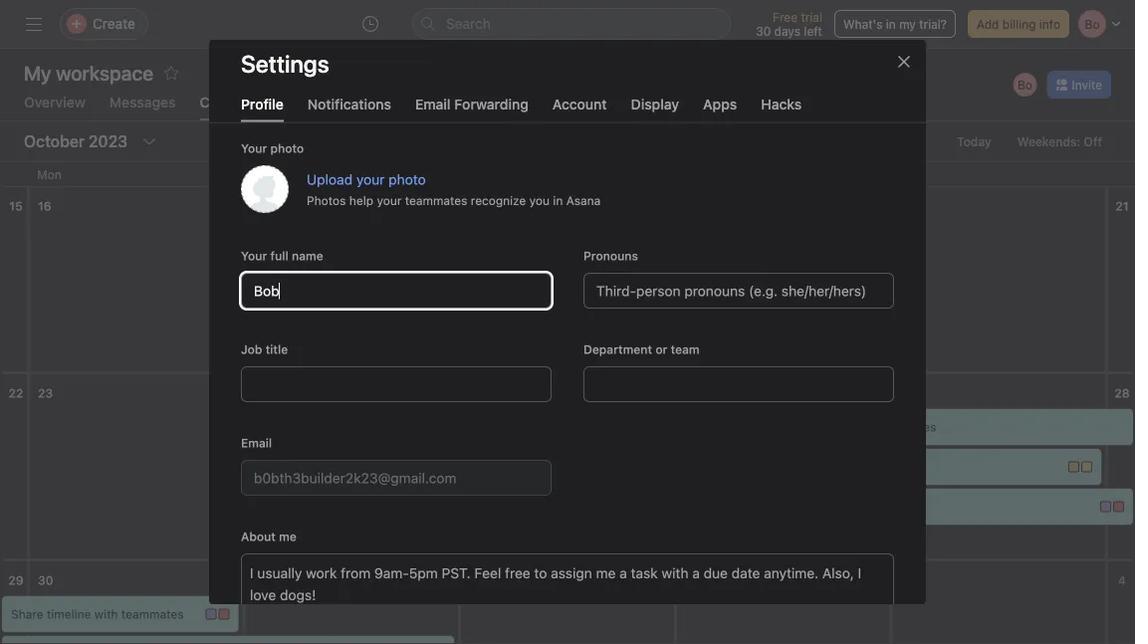 Task type: locate. For each thing, give the bounding box(es) containing it.
26
[[685, 386, 700, 400]]

bo
[[1018, 78, 1032, 92], [479, 460, 494, 474]]

team
[[671, 342, 700, 356]]

4
[[1118, 574, 1126, 587]]

photo inside upload your photo photos help your teammates recognize you in asana
[[388, 171, 426, 187]]

0 vertical spatial bo
[[1018, 78, 1032, 92]]

1 vertical spatial in
[[553, 193, 563, 207]]

recognize
[[471, 193, 526, 207]]

share timeline with teammates
[[11, 607, 184, 621]]

calendar
[[200, 94, 259, 111]]

teammates right with
[[121, 607, 184, 621]]

email forwarding
[[415, 96, 529, 112]]

bo left schedule
[[479, 460, 494, 474]]

settings
[[241, 50, 329, 78]]

upload new photo image
[[241, 165, 289, 213]]

photo right the upload at the left top of page
[[388, 171, 426, 187]]

25
[[469, 386, 484, 400]]

1 your from the top
[[241, 141, 267, 155]]

30
[[756, 24, 771, 38], [38, 574, 53, 587]]

in right you
[[553, 193, 563, 207]]

1 vertical spatial your
[[241, 248, 267, 262]]

apps
[[703, 96, 737, 112]]

in left my
[[886, 17, 896, 31]]

account
[[552, 96, 607, 112]]

profile button
[[241, 96, 284, 122]]

0 vertical spatial email
[[415, 96, 451, 112]]

31
[[254, 574, 267, 587]]

0 vertical spatial your
[[241, 141, 267, 155]]

schedule kickoff meeting
[[502, 460, 645, 474]]

0 horizontal spatial in
[[553, 193, 563, 207]]

your up help
[[356, 171, 385, 187]]

1 vertical spatial photo
[[388, 171, 426, 187]]

21
[[1116, 199, 1129, 213]]

email
[[415, 96, 451, 112], [241, 436, 272, 450]]

upload
[[307, 171, 353, 187]]

your left full
[[241, 248, 267, 262]]

full
[[270, 248, 288, 262]]

email down the 24 in the left of the page
[[241, 436, 272, 450]]

1 vertical spatial 30
[[38, 574, 53, 587]]

0 vertical spatial teammates
[[405, 193, 467, 207]]

in
[[886, 17, 896, 31], [553, 193, 563, 207]]

email for email
[[241, 436, 272, 450]]

weekends: off
[[1017, 134, 1102, 148]]

bo left invite button
[[1018, 78, 1032, 92]]

0 vertical spatial 30
[[756, 24, 771, 38]]

0 vertical spatial in
[[886, 17, 896, 31]]

email inside "button"
[[415, 96, 451, 112]]

1 horizontal spatial in
[[886, 17, 896, 31]]

october 2023
[[24, 132, 128, 151]]

job title
[[241, 342, 288, 356]]

invite
[[1072, 78, 1102, 92]]

1
[[532, 574, 537, 587]]

help
[[349, 193, 373, 207]]

0 vertical spatial photo
[[270, 141, 304, 155]]

email forwarding button
[[415, 96, 529, 122]]

photo
[[270, 141, 304, 155], [388, 171, 426, 187]]

trial?
[[919, 17, 947, 31]]

0 horizontal spatial teammates
[[121, 607, 184, 621]]

messages
[[109, 94, 176, 111]]

1 horizontal spatial email
[[415, 96, 451, 112]]

your up tue
[[241, 141, 267, 155]]

1 vertical spatial email
[[241, 436, 272, 450]]

Third-person pronouns (e.g. she/her/hers) text field
[[583, 272, 894, 308]]

with
[[94, 607, 118, 621]]

schedule
[[502, 460, 554, 474]]

1 vertical spatial your
[[377, 193, 402, 207]]

None text field
[[241, 272, 552, 308], [241, 366, 552, 402], [583, 366, 894, 402], [241, 272, 552, 308], [241, 366, 552, 402], [583, 366, 894, 402]]

30 left days
[[756, 24, 771, 38]]

0 horizontal spatial bo
[[479, 460, 494, 474]]

november 1
[[469, 574, 537, 587]]

tue
[[252, 167, 273, 181]]

photo up tue
[[270, 141, 304, 155]]

your
[[241, 141, 267, 155], [241, 248, 267, 262]]

teammates left 18
[[405, 193, 467, 207]]

29
[[8, 574, 24, 587]]

meeting
[[599, 460, 645, 474]]

today
[[957, 134, 991, 148]]

None text field
[[241, 460, 552, 495]]

notifications
[[307, 96, 391, 112]]

my workspace
[[24, 61, 153, 84]]

weekends: off button
[[1008, 127, 1111, 155]]

2 your from the top
[[241, 248, 267, 262]]

1 horizontal spatial 30
[[756, 24, 771, 38]]

1 vertical spatial teammates
[[121, 607, 184, 621]]

your right help
[[377, 193, 402, 207]]

0 vertical spatial your
[[356, 171, 385, 187]]

november
[[469, 574, 528, 587]]

department
[[583, 342, 652, 356]]

your
[[356, 171, 385, 187], [377, 193, 402, 207]]

30 right 29
[[38, 574, 53, 587]]

1 horizontal spatial photo
[[388, 171, 426, 187]]

email left forwarding
[[415, 96, 451, 112]]

23
[[38, 386, 53, 400]]

off
[[1084, 134, 1102, 148]]

pronouns
[[583, 248, 638, 262]]

0 horizontal spatial email
[[241, 436, 272, 450]]

teammates
[[405, 193, 467, 207], [121, 607, 184, 621]]

1 horizontal spatial teammates
[[405, 193, 467, 207]]



Task type: vqa. For each thing, say whether or not it's contained in the screenshot.
Profile BUTTON
yes



Task type: describe. For each thing, give the bounding box(es) containing it.
add billing info button
[[968, 10, 1069, 38]]

what's
[[843, 17, 883, 31]]

2
[[685, 574, 692, 587]]

teammates inside upload your photo photos help your teammates recognize you in asana
[[405, 193, 467, 207]]

days
[[774, 24, 801, 38]]

free trial 30 days left
[[756, 10, 822, 38]]

upload your photo button
[[307, 171, 426, 187]]

titles
[[905, 420, 936, 434]]

0 horizontal spatial photo
[[270, 141, 304, 155]]

I usually work from 9am-5pm PST. Feel free to assign me a task with a due date anytime. Also, I love dogs! text field
[[241, 553, 894, 623]]

about me
[[241, 529, 297, 543]]

title
[[266, 342, 288, 356]]

1 horizontal spatial bo
[[1018, 78, 1032, 92]]

or
[[655, 342, 667, 356]]

you
[[529, 193, 550, 207]]

what's in my trial? button
[[834, 10, 956, 38]]

info
[[1039, 17, 1060, 31]]

your full name
[[241, 248, 323, 262]]

overview button
[[24, 94, 85, 120]]

mon
[[37, 167, 62, 181]]

display button
[[631, 96, 679, 122]]

weekends:
[[1017, 134, 1081, 148]]

asana
[[566, 193, 601, 207]]

your photo
[[241, 141, 304, 155]]

22
[[9, 386, 23, 400]]

0 horizontal spatial 30
[[38, 574, 53, 587]]

timeline
[[47, 607, 91, 621]]

me
[[279, 529, 297, 543]]

overview
[[24, 94, 85, 111]]

search list box
[[412, 8, 731, 40]]

profile
[[241, 96, 284, 112]]

in inside upload your photo photos help your teammates recognize you in asana
[[553, 193, 563, 207]]

search button
[[412, 8, 731, 40]]

close image
[[896, 54, 912, 70]]

hacks button
[[761, 96, 802, 122]]

notifications button
[[307, 96, 391, 122]]

16
[[38, 199, 51, 213]]

18
[[469, 199, 483, 213]]

today button
[[948, 127, 1000, 155]]

in inside 'button'
[[886, 17, 896, 31]]

17
[[254, 199, 266, 213]]

forwarding
[[454, 96, 529, 112]]

trial
[[801, 10, 822, 24]]

add
[[977, 17, 999, 31]]

kickoff
[[558, 460, 596, 474]]

job
[[241, 342, 262, 356]]

your for settings
[[241, 141, 267, 155]]

billing
[[1002, 17, 1036, 31]]

upload your photo photos help your teammates recognize you in asana
[[307, 171, 601, 207]]

apps button
[[703, 96, 737, 122]]

30 inside free trial 30 days left
[[756, 24, 771, 38]]

search
[[446, 15, 491, 32]]

left
[[804, 24, 822, 38]]

messages button
[[109, 94, 176, 120]]

calendar button
[[200, 94, 259, 120]]

add to starred image
[[163, 65, 179, 81]]

invite button
[[1047, 71, 1111, 99]]

1 vertical spatial bo
[[479, 460, 494, 474]]

hacks
[[761, 96, 802, 112]]

display
[[631, 96, 679, 112]]

account button
[[552, 96, 607, 122]]

photos
[[307, 193, 346, 207]]

what's in my trial?
[[843, 17, 947, 31]]

15
[[9, 199, 23, 213]]

department or team
[[583, 342, 700, 356]]

name
[[292, 248, 323, 262]]

free
[[773, 10, 798, 24]]

email for email forwarding
[[415, 96, 451, 112]]

about
[[241, 529, 276, 543]]

my
[[899, 17, 916, 31]]

share
[[11, 607, 43, 621]]

your for your photo
[[241, 248, 267, 262]]

28
[[1115, 386, 1130, 400]]

24
[[254, 386, 269, 400]]

add billing info
[[977, 17, 1060, 31]]



